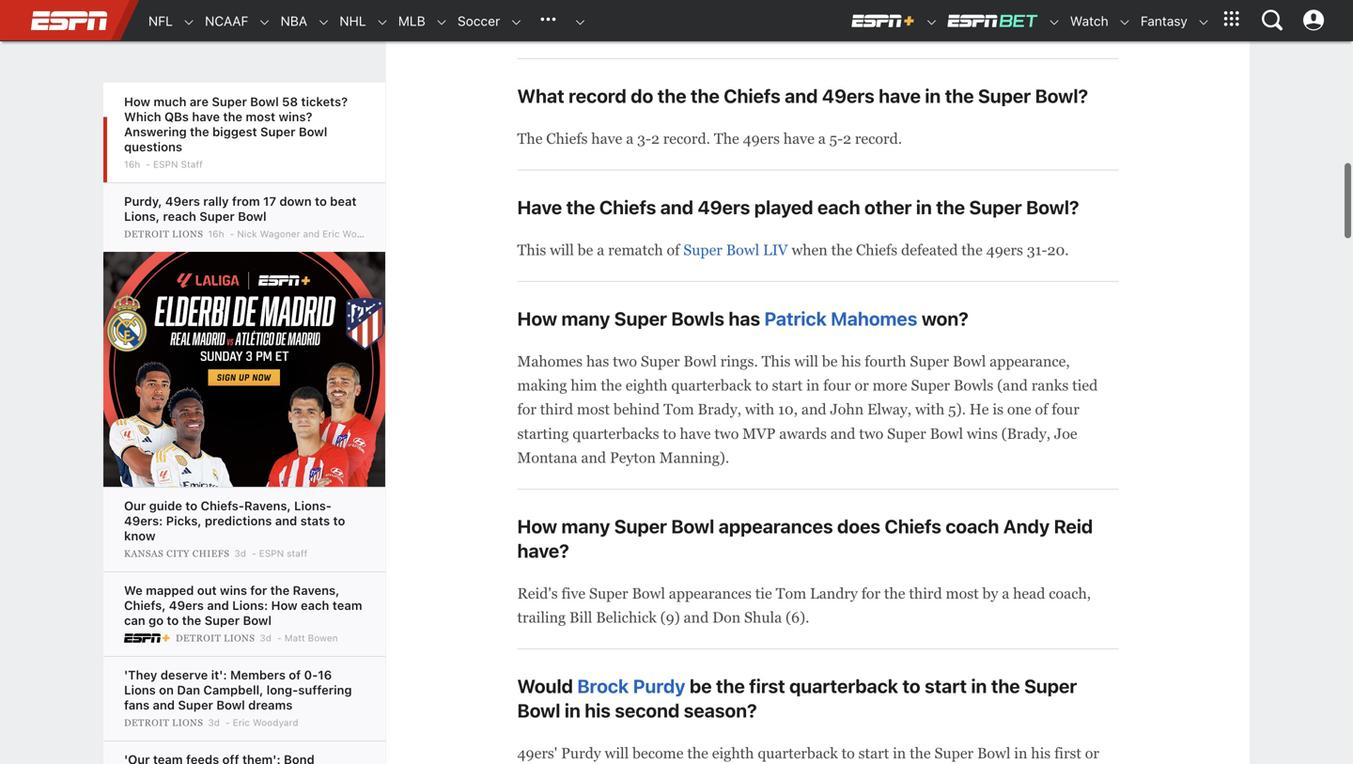 Task type: describe. For each thing, give the bounding box(es) containing it.
detroit lions 3d for dan
[[124, 717, 220, 728]]

brock purdy link
[[578, 675, 686, 697]]

tied
[[1073, 377, 1098, 394]]

0 horizontal spatial bowls
[[672, 307, 725, 329]]

rematch
[[608, 242, 663, 258]]

second
[[615, 700, 680, 722]]

1 horizontal spatial two
[[715, 425, 739, 442]]

super inside we mapped out wins for the ravens, chiefs, 49ers and lions: how each team can go to the super bowl
[[205, 613, 240, 628]]

'they deserve it': members of 0-16 lions on dan campbell, long-suffering fans and super bowl dreams
[[124, 668, 352, 712]]

1 the from the left
[[518, 130, 543, 147]]

1 horizontal spatial purdy
[[633, 675, 686, 697]]

mapped
[[146, 583, 194, 597]]

espn staff
[[259, 548, 308, 559]]

17
[[263, 194, 276, 208]]

0 horizontal spatial 16h
[[124, 159, 140, 170]]

wins?
[[279, 110, 313, 124]]

ranks
[[1032, 377, 1069, 394]]

kansas city chiefs 3d
[[124, 548, 246, 559]]

1 horizontal spatial woodyard
[[343, 228, 388, 239]]

49ers:
[[124, 514, 163, 528]]

many for how many super bowls has patrick mahomes won?
[[562, 307, 610, 329]]

0 vertical spatial 3d
[[234, 548, 246, 559]]

kansas city chiefs link
[[124, 548, 233, 559]]

many for how many super bowl appearances does chiefs coach andy reid have?
[[562, 515, 610, 537]]

start inside mahomes has two super bowl rings. this will be his fourth super bowl appearance, making him the eighth quarterback to start in four or more super bowls (and ranks tied for third most behind tom brady, with 10, and john elway, with 5). he is one of four starting quarterbacks to have two mvp awards and two super bowl wins (brady, joe montana and peyton manning).
[[772, 377, 803, 394]]

super inside 'they deserve it': members of 0-16 lions on dan campbell, long-suffering fans and super bowl dreams
[[178, 698, 213, 712]]

rings.
[[721, 353, 758, 370]]

super inside 49ers' purdy will become the eighth quarterback to start in the super bowl in his first or
[[935, 745, 974, 762]]

1 2 from the left
[[651, 130, 660, 147]]

bowl inside how many super bowl appearances does chiefs coach andy reid have?
[[672, 515, 715, 537]]

belichick
[[596, 609, 657, 626]]

49ers up the super bowl liv link
[[698, 196, 751, 218]]

appearances for does
[[719, 515, 834, 537]]

and inside 'they deserve it': members of 0-16 lions on dan campbell, long-suffering fans and super bowl dreams
[[153, 698, 175, 712]]

montana
[[518, 449, 578, 466]]

five
[[562, 585, 586, 602]]

detroit lions link for on
[[124, 717, 206, 729]]

more
[[873, 377, 908, 394]]

bill
[[570, 609, 593, 626]]

go
[[149, 613, 164, 628]]

1 vertical spatial bowl?
[[1027, 196, 1080, 218]]

will inside mahomes has two super bowl rings. this will be his fourth super bowl appearance, making him the eighth quarterback to start in four or more super bowls (and ranks tied for third most behind tom brady, with 10, and john elway, with 5). he is one of four starting quarterbacks to have two mvp awards and two super bowl wins (brady, joe montana and peyton manning).
[[795, 353, 819, 370]]

this inside mahomes has two super bowl rings. this will be his fourth super bowl appearance, making him the eighth quarterback to start in four or more super bowls (and ranks tied for third most behind tom brady, with 10, and john elway, with 5). he is one of four starting quarterbacks to have two mvp awards and two super bowl wins (brady, joe montana and peyton manning).
[[762, 353, 791, 370]]

detroit lions link for 49ers
[[176, 633, 258, 644]]

coach,
[[1049, 585, 1092, 602]]

be the first quarterback to start in the super bowl in his second season?
[[518, 675, 1078, 722]]

super inside be the first quarterback to start in the super bowl in his second season?
[[1025, 675, 1078, 697]]

the chiefs have a 3-2 record. the 49ers have a 5-2 record.
[[518, 130, 903, 147]]

lions for and
[[224, 633, 255, 644]]

quarterback inside mahomes has two super bowl rings. this will be his fourth super bowl appearance, making him the eighth quarterback to start in four or more super bowls (and ranks tied for third most behind tom brady, with 10, and john elway, with 5). he is one of four starting quarterbacks to have two mvp awards and two super bowl wins (brady, joe montana and peyton manning).
[[672, 377, 752, 394]]

most for bowl
[[946, 585, 979, 602]]

how inside we mapped out wins for the ravens, chiefs, 49ers and lions: how each team can go to the super bowl
[[271, 598, 298, 612]]

purdy, 49ers rally from 17 down to beat lions, reach super bowl link
[[124, 194, 357, 223]]

mvp
[[743, 425, 776, 442]]

nba link
[[271, 1, 308, 41]]

elway,
[[868, 401, 912, 418]]

down
[[280, 194, 312, 208]]

detroit for 49ers
[[176, 633, 221, 644]]

have inside "how much are super bowl 58 tickets? which qbs have the most wins? answering the biggest super bowl questions"
[[192, 110, 220, 124]]

0 vertical spatial will
[[550, 242, 574, 258]]

would brock purdy
[[518, 675, 686, 697]]

start inside be the first quarterback to start in the super bowl in his second season?
[[925, 675, 967, 697]]

bowl inside 'they deserve it': members of 0-16 lions on dan campbell, long-suffering fans and super bowl dreams
[[216, 698, 245, 712]]

guide
[[149, 499, 182, 513]]

what
[[518, 84, 565, 107]]

for inside reid's five super bowl appearances tie tom landry for the third most by a head coach, trailing bill belichick (9) and don shula (6).
[[862, 585, 881, 602]]

answering
[[124, 125, 187, 139]]

he
[[970, 401, 989, 418]]

first inside be the first quarterback to start in the super bowl in his second season?
[[750, 675, 786, 697]]

or inside mahomes has two super bowl rings. this will be his fourth super bowl appearance, making him the eighth quarterback to start in four or more super bowls (and ranks tied for third most behind tom brady, with 10, and john elway, with 5). he is one of four starting quarterbacks to have two mvp awards and two super bowl wins (brady, joe montana and peyton manning).
[[855, 377, 869, 394]]

for inside we mapped out wins for the ravens, chiefs, 49ers and lions: how each team can go to the super bowl
[[250, 583, 267, 597]]

(and
[[998, 377, 1028, 394]]

would
[[518, 675, 573, 697]]

nick wagoner and eric woodyard
[[237, 228, 388, 239]]

0 horizontal spatial woodyard
[[253, 717, 299, 728]]

one
[[1008, 401, 1032, 418]]

lions-
[[294, 499, 332, 513]]

(6).
[[786, 609, 810, 626]]

chiefs down other
[[856, 242, 898, 258]]

(brady,
[[1002, 425, 1051, 442]]

chiefs up rematch
[[600, 196, 656, 218]]

most inside mahomes has two super bowl rings. this will be his fourth super bowl appearance, making him the eighth quarterback to start in four or more super bowls (and ranks tied for third most behind tom brady, with 10, and john elway, with 5). he is one of four starting quarterbacks to have two mvp awards and two super bowl wins (brady, joe montana and peyton manning).
[[577, 401, 610, 418]]

played
[[755, 196, 814, 218]]

49ers inside purdy, 49ers rally from 17 down to beat lions, reach super bowl
[[165, 194, 200, 208]]

fans
[[124, 698, 150, 712]]

49ers left 31-
[[987, 242, 1024, 258]]

be inside mahomes has two super bowl rings. this will be his fourth super bowl appearance, making him the eighth quarterback to start in four or more super bowls (and ranks tied for third most behind tom brady, with 10, and john elway, with 5). he is one of four starting quarterbacks to have two mvp awards and two super bowl wins (brady, joe montana and peyton manning).
[[822, 353, 838, 370]]

3d for members
[[208, 717, 220, 728]]

58
[[282, 94, 298, 109]]

0 horizontal spatial two
[[613, 353, 637, 370]]

biggest
[[212, 125, 257, 139]]

suffering
[[298, 683, 352, 697]]

0 vertical spatial be
[[578, 242, 594, 258]]

be inside be the first quarterback to start in the super bowl in his second season?
[[690, 675, 712, 697]]

bowl inside reid's five super bowl appearances tie tom landry for the third most by a head coach, trailing bill belichick (9) and don shula (6).
[[632, 585, 666, 602]]

to inside purdy, 49ers rally from 17 down to beat lions, reach super bowl
[[315, 194, 327, 208]]

1 horizontal spatial 16h
[[208, 228, 224, 239]]

shula
[[745, 609, 782, 626]]

don
[[713, 609, 741, 626]]

his inside be the first quarterback to start in the super bowl in his second season?
[[585, 700, 611, 722]]

nfl link
[[139, 1, 173, 41]]

manning).
[[660, 449, 730, 466]]

which
[[124, 110, 161, 124]]

matt bowen
[[285, 633, 338, 644]]

chiefs up the chiefs have a 3-2 record. the 49ers have a 5-2 record.
[[724, 84, 781, 107]]

watch
[[1071, 13, 1109, 29]]

how much are super bowl 58 tickets? which qbs have the most wins? answering the biggest super bowl questions link
[[124, 94, 348, 154]]

eighth inside mahomes has two super bowl rings. this will be his fourth super bowl appearance, making him the eighth quarterback to start in four or more super bowls (and ranks tied for third most behind tom brady, with 10, and john elway, with 5). he is one of four starting quarterbacks to have two mvp awards and two super bowl wins (brady, joe montana and peyton manning).
[[626, 377, 668, 394]]

can
[[124, 613, 145, 628]]

3-
[[638, 130, 651, 147]]

2 the from the left
[[714, 130, 740, 147]]

mlb
[[398, 13, 426, 29]]

fantasy link
[[1132, 1, 1188, 41]]

do
[[631, 84, 654, 107]]

first inside 49ers' purdy will become the eighth quarterback to start in the super bowl in his first or
[[1055, 745, 1082, 762]]

0 vertical spatial mahomes
[[831, 307, 918, 329]]

how much are super bowl 58 tickets? which qbs have the most wins? answering the biggest super bowl questions
[[124, 94, 348, 154]]

and inside reid's five super bowl appearances tie tom landry for the third most by a head coach, trailing bill belichick (9) and don shula (6).
[[684, 609, 709, 626]]

we mapped out wins for the ravens, chiefs, 49ers and lions: how each team can go to the super bowl
[[124, 583, 362, 628]]

tom inside reid's five super bowl appearances tie tom landry for the third most by a head coach, trailing bill belichick (9) and don shula (6).
[[776, 585, 807, 602]]

ncaaf link
[[196, 1, 249, 41]]

1 horizontal spatial four
[[1052, 401, 1080, 418]]

quarterback inside be the first quarterback to start in the super bowl in his second season?
[[790, 675, 899, 697]]

from
[[232, 194, 260, 208]]

'they deserve it': members of 0-16 lions on dan campbell, long-suffering fans and super bowl dreams link
[[124, 668, 352, 712]]

patrick
[[765, 307, 827, 329]]

reid
[[1054, 515, 1094, 537]]

and inside our guide to chiefs-ravens, lions- 49ers: picks, predictions and stats to know
[[275, 514, 297, 528]]

when
[[792, 242, 828, 258]]

dan
[[177, 683, 200, 697]]

purdy inside 49ers' purdy will become the eighth quarterback to start in the super bowl in his first or
[[561, 745, 601, 762]]

10,
[[778, 401, 798, 418]]

wagoner
[[260, 228, 300, 239]]

mahomes inside mahomes has two super bowl rings. this will be his fourth super bowl appearance, making him the eighth quarterback to start in four or more super bowls (and ranks tied for third most behind tom brady, with 10, and john elway, with 5). he is one of four starting quarterbacks to have two mvp awards and two super bowl wins (brady, joe montana and peyton manning).
[[518, 353, 583, 370]]

0 vertical spatial bowl?
[[1036, 84, 1089, 107]]

fourth
[[865, 353, 907, 370]]

nba
[[281, 13, 308, 29]]

mlb link
[[389, 1, 426, 41]]

questions
[[124, 140, 182, 154]]

0 vertical spatial each
[[818, 196, 861, 218]]

purdy,
[[124, 194, 162, 208]]

0 vertical spatial this
[[518, 242, 546, 258]]

head
[[1014, 585, 1046, 602]]

each inside we mapped out wins for the ravens, chiefs, 49ers and lions: how each team can go to the super bowl
[[301, 598, 329, 612]]

tom inside mahomes has two super bowl rings. this will be his fourth super bowl appearance, making him the eighth quarterback to start in four or more super bowls (and ranks tied for third most behind tom brady, with 10, and john elway, with 5). he is one of four starting quarterbacks to have two mvp awards and two super bowl wins (brady, joe montana and peyton manning).
[[664, 401, 694, 418]]

and inside we mapped out wins for the ravens, chiefs, 49ers and lions: how each team can go to the super bowl
[[207, 598, 229, 612]]

nhl
[[340, 13, 366, 29]]

have inside mahomes has two super bowl rings. this will be his fourth super bowl appearance, making him the eighth quarterback to start in four or more super bowls (and ranks tied for third most behind tom brady, with 10, and john elway, with 5). he is one of four starting quarterbacks to have two mvp awards and two super bowl wins (brady, joe montana and peyton manning).
[[680, 425, 711, 442]]

awards
[[780, 425, 827, 442]]

rally
[[203, 194, 229, 208]]

0 vertical spatial four
[[824, 377, 851, 394]]

soccer
[[458, 13, 500, 29]]

quarterback inside 49ers' purdy will become the eighth quarterback to start in the super bowl in his first or
[[758, 745, 838, 762]]

16
[[318, 668, 332, 682]]

purdy, 49ers rally from 17 down to beat lions, reach super bowl
[[124, 194, 357, 223]]

bowl inside 49ers' purdy will become the eighth quarterback to start in the super bowl in his first or
[[978, 745, 1011, 762]]



Task type: vqa. For each thing, say whether or not it's contained in the screenshot.
repel
no



Task type: locate. For each thing, give the bounding box(es) containing it.
has up 'rings.'
[[729, 307, 761, 329]]

super inside how many super bowl appearances does chiefs coach andy reid have?
[[615, 515, 667, 537]]

of right one
[[1036, 401, 1049, 418]]

does
[[838, 515, 881, 537]]

how many super bowls has patrick mahomes won?
[[518, 307, 969, 329]]

staff
[[181, 159, 203, 170]]

0 horizontal spatial or
[[855, 377, 869, 394]]

1 vertical spatial detroit lions link
[[176, 633, 258, 644]]

for inside mahomes has two super bowl rings. this will be his fourth super bowl appearance, making him the eighth quarterback to start in four or more super bowls (and ranks tied for third most behind tom brady, with 10, and john elway, with 5). he is one of four starting quarterbacks to have two mvp awards and two super bowl wins (brady, joe montana and peyton manning).
[[518, 401, 537, 418]]

0 vertical spatial eric
[[323, 228, 340, 239]]

detroit lions link for lions,
[[124, 228, 206, 240]]

bowl
[[250, 94, 279, 109], [299, 125, 327, 139], [238, 209, 267, 223], [726, 242, 760, 258], [684, 353, 717, 370], [953, 353, 986, 370], [930, 425, 964, 442], [672, 515, 715, 537], [632, 585, 666, 602], [243, 613, 272, 628], [216, 698, 245, 712], [518, 700, 561, 722], [978, 745, 1011, 762]]

chiefs down what
[[546, 130, 588, 147]]

the
[[518, 130, 543, 147], [714, 130, 740, 147]]

in
[[925, 84, 941, 107], [916, 196, 932, 218], [807, 377, 820, 394], [972, 675, 987, 697], [565, 700, 581, 722], [893, 745, 906, 762], [1015, 745, 1028, 762]]

0 vertical spatial detroit lions link
[[124, 228, 206, 240]]

our guide to chiefs-ravens, lions- 49ers: picks, predictions and stats to know link
[[124, 499, 345, 543]]

wins down the he
[[967, 425, 998, 442]]

detroit inside detroit lions 16h
[[124, 229, 169, 239]]

most left the 'by'
[[946, 585, 979, 602]]

eric down beat at the left top of the page
[[323, 228, 340, 239]]

two
[[613, 353, 637, 370], [715, 425, 739, 442], [860, 425, 884, 442]]

lions
[[172, 229, 203, 239], [224, 633, 255, 644], [124, 683, 156, 697], [172, 718, 203, 728]]

detroit down fans
[[124, 718, 169, 728]]

record. right 3-
[[663, 130, 711, 147]]

1 vertical spatial espn
[[259, 548, 284, 559]]

this down have
[[518, 242, 546, 258]]

of left 0-
[[289, 668, 301, 682]]

tie
[[756, 585, 772, 602]]

record. right '5-'
[[855, 130, 903, 147]]

31-
[[1027, 242, 1048, 258]]

3d for wins
[[260, 633, 272, 644]]

espn left staff at the left
[[259, 548, 284, 559]]

16h left "nick"
[[208, 228, 224, 239]]

2 vertical spatial his
[[1032, 745, 1051, 762]]

0 vertical spatial his
[[842, 353, 861, 370]]

espn staff
[[153, 159, 203, 170]]

detroit for lions,
[[124, 229, 169, 239]]

how up which in the top left of the page
[[124, 94, 150, 109]]

lions inside 'they deserve it': members of 0-16 lions on dan campbell, long-suffering fans and super bowl dreams
[[124, 683, 156, 697]]

0 horizontal spatial each
[[301, 598, 329, 612]]

2 vertical spatial of
[[289, 668, 301, 682]]

3d down predictions
[[234, 548, 246, 559]]

0 vertical spatial many
[[562, 307, 610, 329]]

bowl inside be the first quarterback to start in the super bowl in his second season?
[[518, 700, 561, 722]]

four
[[824, 377, 851, 394], [1052, 401, 1080, 418]]

to inside be the first quarterback to start in the super bowl in his second season?
[[903, 675, 921, 697]]

0 vertical spatial ravens,
[[244, 499, 291, 513]]

wins inside we mapped out wins for the ravens, chiefs, 49ers and lions: how each team can go to the super bowl
[[220, 583, 247, 597]]

woodyard
[[343, 228, 388, 239], [253, 717, 299, 728]]

his inside mahomes has two super bowl rings. this will be his fourth super bowl appearance, making him the eighth quarterback to start in four or more super bowls (and ranks tied for third most behind tom brady, with 10, and john elway, with 5). he is one of four starting quarterbacks to have two mvp awards and two super bowl wins (brady, joe montana and peyton manning).
[[842, 353, 861, 370]]

lions down we mapped out wins for the ravens, chiefs, 49ers and lions: how each team can go to the super bowl
[[224, 633, 255, 644]]

1 vertical spatial bowls
[[954, 377, 994, 394]]

3d down campbell,
[[208, 717, 220, 728]]

purdy up second
[[633, 675, 686, 697]]

beat
[[330, 194, 357, 208]]

2 down the 'what record do the the chiefs and 49ers have in the super bowl?'
[[843, 130, 852, 147]]

we mapped out wins for the ravens, chiefs, 49ers and lions: how each team can go to the super bowl link
[[124, 583, 362, 628]]

0 horizontal spatial mahomes
[[518, 353, 583, 370]]

chiefs-
[[201, 499, 244, 513]]

2 horizontal spatial most
[[946, 585, 979, 602]]

or inside 49ers' purdy will become the eighth quarterback to start in the super bowl in his first or
[[1086, 745, 1100, 762]]

0 horizontal spatial tom
[[664, 401, 694, 418]]

for down making
[[518, 401, 537, 418]]

it':
[[211, 668, 227, 682]]

patrick mahomes link
[[765, 307, 918, 329]]

behind
[[614, 401, 660, 418]]

espn for espn staff
[[259, 548, 284, 559]]

1 horizontal spatial start
[[859, 745, 890, 762]]

third left the 'by'
[[909, 585, 943, 602]]

woodyard down dreams
[[253, 717, 299, 728]]

wins up lions:
[[220, 583, 247, 597]]

1 horizontal spatial mahomes
[[831, 307, 918, 329]]

third inside mahomes has two super bowl rings. this will be his fourth super bowl appearance, making him the eighth quarterback to start in four or more super bowls (and ranks tied for third most behind tom brady, with 10, and john elway, with 5). he is one of four starting quarterbacks to have two mvp awards and two super bowl wins (brady, joe montana and peyton manning).
[[540, 401, 573, 418]]

tickets?
[[301, 94, 348, 109]]

0 vertical spatial bowls
[[672, 307, 725, 329]]

will down have
[[550, 242, 574, 258]]

0 vertical spatial or
[[855, 377, 869, 394]]

49ers down the 'what record do the the chiefs and 49ers have in the super bowl?'
[[743, 130, 780, 147]]

2 horizontal spatial will
[[795, 353, 819, 370]]

espn for espn staff
[[153, 159, 178, 170]]

1 horizontal spatial will
[[605, 745, 629, 762]]

two down brady,
[[715, 425, 739, 442]]

advertisement element
[[103, 252, 385, 487]]

bowls up 'rings.'
[[672, 307, 725, 329]]

3d
[[234, 548, 246, 559], [260, 633, 272, 644], [208, 717, 220, 728]]

2 down do
[[651, 130, 660, 147]]

2 horizontal spatial of
[[1036, 401, 1049, 418]]

each left other
[[818, 196, 861, 218]]

be up season?
[[690, 675, 712, 697]]

bowl inside we mapped out wins for the ravens, chiefs, 49ers and lions: how each team can go to the super bowl
[[243, 613, 272, 628]]

1 vertical spatial ravens,
[[293, 583, 340, 597]]

1 vertical spatial most
[[577, 401, 610, 418]]

lions for reach
[[172, 229, 203, 239]]

the inside reid's five super bowl appearances tie tom landry for the third most by a head coach, trailing bill belichick (9) and don shula (6).
[[885, 585, 906, 602]]

how for how many super bowl appearances does chiefs coach andy reid have?
[[518, 515, 558, 537]]

two up behind
[[613, 353, 637, 370]]

eric down 'they deserve it': members of 0-16 lions on dan campbell, long-suffering fans and super bowl dreams
[[233, 717, 250, 728]]

0 horizontal spatial has
[[587, 353, 609, 370]]

most down him
[[577, 401, 610, 418]]

0 horizontal spatial be
[[578, 242, 594, 258]]

2 vertical spatial start
[[859, 745, 890, 762]]

1 vertical spatial detroit lions 3d
[[124, 717, 220, 728]]

the right 3-
[[714, 130, 740, 147]]

kansas
[[124, 549, 164, 559]]

2 record. from the left
[[855, 130, 903, 147]]

0 horizontal spatial start
[[772, 377, 803, 394]]

wins inside mahomes has two super bowl rings. this will be his fourth super bowl appearance, making him the eighth quarterback to start in four or more super bowls (and ranks tied for third most behind tom brady, with 10, and john elway, with 5). he is one of four starting quarterbacks to have two mvp awards and two super bowl wins (brady, joe montana and peyton manning).
[[967, 425, 998, 442]]

purdy right 49ers'
[[561, 745, 601, 762]]

what record do the the chiefs and 49ers have in the super bowl?
[[518, 84, 1089, 107]]

with left 5).
[[916, 401, 945, 418]]

will left become
[[605, 745, 629, 762]]

0 horizontal spatial with
[[745, 401, 775, 418]]

ravens, up team
[[293, 583, 340, 597]]

1 vertical spatial this
[[762, 353, 791, 370]]

0 horizontal spatial first
[[750, 675, 786, 697]]

0 horizontal spatial will
[[550, 242, 574, 258]]

1 horizontal spatial of
[[667, 242, 680, 258]]

detroit lions link
[[124, 228, 206, 240], [176, 633, 258, 644], [124, 717, 206, 729]]

each
[[818, 196, 861, 218], [301, 598, 329, 612]]

0 vertical spatial of
[[667, 242, 680, 258]]

him
[[571, 377, 597, 394]]

to
[[315, 194, 327, 208], [756, 377, 769, 394], [663, 425, 676, 442], [186, 499, 198, 513], [333, 514, 345, 528], [167, 613, 179, 628], [903, 675, 921, 697], [842, 745, 855, 762]]

eric woodyard
[[233, 717, 299, 728]]

how for how much are super bowl 58 tickets? which qbs have the most wins? answering the biggest super bowl questions
[[124, 94, 150, 109]]

bowl? down watch link
[[1036, 84, 1089, 107]]

0 vertical spatial quarterback
[[672, 377, 752, 394]]

0 horizontal spatial most
[[246, 110, 276, 124]]

be down patrick mahomes link on the right
[[822, 353, 838, 370]]

detroit lions 3d for and
[[176, 633, 272, 644]]

0 horizontal spatial 3d
[[208, 717, 220, 728]]

1 horizontal spatial most
[[577, 401, 610, 418]]

start inside 49ers' purdy will become the eighth quarterback to start in the super bowl in his first or
[[859, 745, 890, 762]]

brady,
[[698, 401, 742, 418]]

for up lions:
[[250, 583, 267, 597]]

2 horizontal spatial 3d
[[260, 633, 272, 644]]

quarterbacks
[[573, 425, 660, 442]]

appearances inside reid's five super bowl appearances tie tom landry for the third most by a head coach, trailing bill belichick (9) and don shula (6).
[[669, 585, 752, 602]]

2 2 from the left
[[843, 130, 852, 147]]

peyton
[[610, 449, 656, 466]]

2 vertical spatial quarterback
[[758, 745, 838, 762]]

this right 'rings.'
[[762, 353, 791, 370]]

eighth
[[626, 377, 668, 394], [712, 745, 754, 762]]

for
[[518, 401, 537, 418], [250, 583, 267, 597], [862, 585, 881, 602]]

by
[[983, 585, 999, 602]]

to inside 49ers' purdy will become the eighth quarterback to start in the super bowl in his first or
[[842, 745, 855, 762]]

a left '5-'
[[819, 130, 826, 147]]

49ers up '5-'
[[822, 84, 875, 107]]

1 horizontal spatial record.
[[855, 130, 903, 147]]

will
[[550, 242, 574, 258], [795, 353, 819, 370], [605, 745, 629, 762]]

soccer link
[[448, 1, 500, 41]]

chiefs right does
[[885, 515, 942, 537]]

'they
[[124, 668, 157, 682]]

detroit lions 3d
[[176, 633, 272, 644], [124, 717, 220, 728]]

2 vertical spatial 3d
[[208, 717, 220, 728]]

tom left brady,
[[664, 401, 694, 418]]

1 vertical spatial wins
[[220, 583, 247, 597]]

1 vertical spatial quarterback
[[790, 675, 899, 697]]

1 with from the left
[[745, 401, 775, 418]]

1 horizontal spatial eric
[[323, 228, 340, 239]]

with
[[745, 401, 775, 418], [916, 401, 945, 418]]

tom up (6).
[[776, 585, 807, 602]]

our
[[124, 499, 146, 513]]

many up him
[[562, 307, 610, 329]]

will inside 49ers' purdy will become the eighth quarterback to start in the super bowl in his first or
[[605, 745, 629, 762]]

detroit lions link down reach
[[124, 228, 206, 240]]

2 horizontal spatial for
[[862, 585, 881, 602]]

deserve
[[161, 668, 208, 682]]

0 vertical spatial third
[[540, 401, 573, 418]]

is
[[993, 401, 1004, 418]]

1 horizontal spatial this
[[762, 353, 791, 370]]

detroit lions link down on
[[124, 717, 206, 729]]

most inside reid's five super bowl appearances tie tom landry for the third most by a head coach, trailing bill belichick (9) and don shula (6).
[[946, 585, 979, 602]]

lions inside detroit lions 16h
[[172, 229, 203, 239]]

how up making
[[518, 307, 558, 329]]

1 horizontal spatial or
[[1086, 745, 1100, 762]]

reid's five super bowl appearances tie tom landry for the third most by a head coach, trailing bill belichick (9) and don shula (6).
[[518, 585, 1092, 626]]

brock
[[578, 675, 629, 697]]

won?
[[922, 307, 969, 329]]

the
[[658, 84, 687, 107], [691, 84, 720, 107], [945, 84, 974, 107], [223, 110, 243, 124], [190, 125, 209, 139], [567, 196, 596, 218], [937, 196, 966, 218], [832, 242, 853, 258], [962, 242, 983, 258], [601, 377, 622, 394], [270, 583, 290, 597], [885, 585, 906, 602], [182, 613, 201, 628], [716, 675, 745, 697], [992, 675, 1021, 697], [688, 745, 709, 762], [910, 745, 931, 762]]

detroit lions 3d down on
[[124, 717, 220, 728]]

season?
[[684, 700, 757, 722]]

49ers down mapped
[[169, 598, 204, 612]]

1 horizontal spatial for
[[518, 401, 537, 418]]

or
[[855, 377, 869, 394], [1086, 745, 1100, 762]]

0 horizontal spatial third
[[540, 401, 573, 418]]

49ers inside we mapped out wins for the ravens, chiefs, 49ers and lions: how each team can go to the super bowl
[[169, 598, 204, 612]]

dreams
[[248, 698, 293, 712]]

detroit lions 16h
[[124, 228, 224, 239]]

1 horizontal spatial ravens,
[[293, 583, 340, 597]]

mahomes up making
[[518, 353, 583, 370]]

espn
[[153, 159, 178, 170], [259, 548, 284, 559]]

woodyard down beat at the left top of the page
[[343, 228, 388, 239]]

many up have?
[[562, 515, 610, 537]]

the inside mahomes has two super bowl rings. this will be his fourth super bowl appearance, making him the eighth quarterback to start in four or more super bowls (and ranks tied for third most behind tom brady, with 10, and john elway, with 5). he is one of four starting quarterbacks to have two mvp awards and two super bowl wins (brady, joe montana and peyton manning).
[[601, 377, 622, 394]]

2 many from the top
[[562, 515, 610, 537]]

in inside mahomes has two super bowl rings. this will be his fourth super bowl appearance, making him the eighth quarterback to start in four or more super bowls (and ranks tied for third most behind tom brady, with 10, and john elway, with 5). he is one of four starting quarterbacks to have two mvp awards and two super bowl wins (brady, joe montana and peyton manning).
[[807, 377, 820, 394]]

0 vertical spatial wins
[[967, 425, 998, 442]]

of inside 'they deserve it': members of 0-16 lions on dan campbell, long-suffering fans and super bowl dreams
[[289, 668, 301, 682]]

detroit lions 3d up it':
[[176, 633, 272, 644]]

detroit for on
[[124, 718, 169, 728]]

0 vertical spatial start
[[772, 377, 803, 394]]

1 vertical spatial four
[[1052, 401, 1080, 418]]

most inside "how much are super bowl 58 tickets? which qbs have the most wins? answering the biggest super bowl questions"
[[246, 110, 276, 124]]

have the chiefs and 49ers played each other in the super bowl?
[[518, 196, 1080, 218]]

espn down questions
[[153, 159, 178, 170]]

quarterback up 49ers' purdy will become the eighth quarterback to start in the super bowl in his first or
[[790, 675, 899, 697]]

starting
[[518, 425, 569, 442]]

lions:
[[232, 598, 268, 612]]

super inside reid's five super bowl appearances tie tom landry for the third most by a head coach, trailing bill belichick (9) and don shula (6).
[[589, 585, 629, 602]]

appearances up don
[[669, 585, 752, 602]]

1 horizontal spatial wins
[[967, 425, 998, 442]]

0 vertical spatial most
[[246, 110, 276, 124]]

a left rematch
[[597, 242, 605, 258]]

16h
[[124, 159, 140, 170], [208, 228, 224, 239]]

1 vertical spatial his
[[585, 700, 611, 722]]

four up john
[[824, 377, 851, 394]]

1 vertical spatial eric
[[233, 717, 250, 728]]

start
[[772, 377, 803, 394], [925, 675, 967, 697], [859, 745, 890, 762]]

0 horizontal spatial record.
[[663, 130, 711, 147]]

0 vertical spatial eighth
[[626, 377, 668, 394]]

bowls up the he
[[954, 377, 994, 394]]

2 vertical spatial detroit
[[124, 718, 169, 728]]

appearances up tie
[[719, 515, 834, 537]]

0 vertical spatial has
[[729, 307, 761, 329]]

0 horizontal spatial eric
[[233, 717, 250, 728]]

will down patrick
[[795, 353, 819, 370]]

0 horizontal spatial this
[[518, 242, 546, 258]]

trailing
[[518, 609, 566, 626]]

0 horizontal spatial ravens,
[[244, 499, 291, 513]]

bowl inside purdy, 49ers rally from 17 down to beat lions, reach super bowl
[[238, 209, 267, 223]]

andy
[[1004, 515, 1050, 537]]

1 vertical spatial purdy
[[561, 745, 601, 762]]

a inside reid's five super bowl appearances tie tom landry for the third most by a head coach, trailing bill belichick (9) and don shula (6).
[[1002, 585, 1010, 602]]

1 record. from the left
[[663, 130, 711, 147]]

to inside we mapped out wins for the ravens, chiefs, 49ers and lions: how each team can go to the super bowl
[[167, 613, 179, 628]]

0 vertical spatial 16h
[[124, 159, 140, 170]]

bowls inside mahomes has two super bowl rings. this will be his fourth super bowl appearance, making him the eighth quarterback to start in four or more super bowls (and ranks tied for third most behind tom brady, with 10, and john elway, with 5). he is one of four starting quarterbacks to have two mvp awards and two super bowl wins (brady, joe montana and peyton manning).
[[954, 377, 994, 394]]

quarterback down be the first quarterback to start in the super bowl in his second season?
[[758, 745, 838, 762]]

eighth inside 49ers' purdy will become the eighth quarterback to start in the super bowl in his first or
[[712, 745, 754, 762]]

most for super
[[246, 110, 276, 124]]

1 many from the top
[[562, 307, 610, 329]]

chiefs right city
[[192, 549, 230, 559]]

with up mvp
[[745, 401, 775, 418]]

how right lions:
[[271, 598, 298, 612]]

1 horizontal spatial has
[[729, 307, 761, 329]]

1 vertical spatial appearances
[[669, 585, 752, 602]]

matt
[[285, 633, 305, 644]]

liv
[[763, 242, 788, 258]]

of right rematch
[[667, 242, 680, 258]]

this will be a rematch of super bowl liv when the chiefs defeated the 49ers 31-20.
[[518, 242, 1069, 258]]

many inside how many super bowl appearances does chiefs coach andy reid have?
[[562, 515, 610, 537]]

team
[[333, 598, 362, 612]]

eighth up behind
[[626, 377, 668, 394]]

we
[[124, 583, 143, 597]]

1 horizontal spatial 3d
[[234, 548, 246, 559]]

his inside 49ers' purdy will become the eighth quarterback to start in the super bowl in his first or
[[1032, 745, 1051, 762]]

mahomes up fourth at the top right
[[831, 307, 918, 329]]

1 vertical spatial detroit
[[176, 633, 221, 644]]

detroit lions link up it':
[[176, 633, 258, 644]]

how inside how many super bowl appearances does chiefs coach andy reid have?
[[518, 515, 558, 537]]

chiefs inside kansas city chiefs 3d
[[192, 549, 230, 559]]

detroit
[[124, 229, 169, 239], [176, 633, 221, 644], [124, 718, 169, 728]]

16h down questions
[[124, 159, 140, 170]]

lions down reach
[[172, 229, 203, 239]]

wins
[[967, 425, 998, 442], [220, 583, 247, 597]]

0 vertical spatial detroit
[[124, 229, 169, 239]]

lions down 'they
[[124, 683, 156, 697]]

super inside purdy, 49ers rally from 17 down to beat lions, reach super bowl
[[200, 209, 235, 223]]

has up him
[[587, 353, 609, 370]]

each left team
[[301, 598, 329, 612]]

how for how many super bowls has patrick mahomes won?
[[518, 307, 558, 329]]

be left rematch
[[578, 242, 594, 258]]

a left 3-
[[626, 130, 634, 147]]

2 vertical spatial will
[[605, 745, 629, 762]]

are
[[190, 94, 209, 109]]

detroit up deserve
[[176, 633, 221, 644]]

1 vertical spatial start
[[925, 675, 967, 697]]

bowl?
[[1036, 84, 1089, 107], [1027, 196, 1080, 218]]

how many super bowl appearances does chiefs coach andy reid have?
[[518, 515, 1094, 562]]

1 vertical spatial 16h
[[208, 228, 224, 239]]

appearances inside how many super bowl appearances does chiefs coach andy reid have?
[[719, 515, 834, 537]]

other
[[865, 196, 912, 218]]

for right landry
[[862, 585, 881, 602]]

third up "starting"
[[540, 401, 573, 418]]

ravens, up predictions
[[244, 499, 291, 513]]

1 vertical spatial or
[[1086, 745, 1100, 762]]

how
[[124, 94, 150, 109], [518, 307, 558, 329], [518, 515, 558, 537], [271, 598, 298, 612]]

eighth down season?
[[712, 745, 754, 762]]

detroit down lions,
[[124, 229, 169, 239]]

know
[[124, 529, 156, 543]]

four up joe
[[1052, 401, 1080, 418]]

bowl? up 20.
[[1027, 196, 1080, 218]]

0 vertical spatial tom
[[664, 401, 694, 418]]

1 vertical spatial third
[[909, 585, 943, 602]]

predictions
[[205, 514, 272, 528]]

2 horizontal spatial two
[[860, 425, 884, 442]]

1 horizontal spatial each
[[818, 196, 861, 218]]

of inside mahomes has two super bowl rings. this will be his fourth super bowl appearance, making him the eighth quarterback to start in four or more super bowls (and ranks tied for third most behind tom brady, with 10, and john elway, with 5). he is one of four starting quarterbacks to have two mvp awards and two super bowl wins (brady, joe montana and peyton manning).
[[1036, 401, 1049, 418]]

two down the "elway,"
[[860, 425, 884, 442]]

2 vertical spatial be
[[690, 675, 712, 697]]

appearances
[[719, 515, 834, 537], [669, 585, 752, 602]]

a right the 'by'
[[1002, 585, 1010, 602]]

reid's
[[518, 585, 558, 602]]

of
[[667, 242, 680, 258], [1036, 401, 1049, 418], [289, 668, 301, 682]]

1 vertical spatial woodyard
[[253, 717, 299, 728]]

1 horizontal spatial be
[[690, 675, 712, 697]]

0 horizontal spatial 2
[[651, 130, 660, 147]]

the down what
[[518, 130, 543, 147]]

third inside reid's five super bowl appearances tie tom landry for the third most by a head coach, trailing bill belichick (9) and don shula (6).
[[909, 585, 943, 602]]

most up biggest
[[246, 110, 276, 124]]

0 horizontal spatial of
[[289, 668, 301, 682]]

how inside "how much are super bowl 58 tickets? which qbs have the most wins? answering the biggest super bowl questions"
[[124, 94, 150, 109]]

3d left matt
[[260, 633, 272, 644]]

49ers up reach
[[165, 194, 200, 208]]

lions down dan
[[172, 718, 203, 728]]

2 horizontal spatial be
[[822, 353, 838, 370]]

2 with from the left
[[916, 401, 945, 418]]

appearance,
[[990, 353, 1071, 370]]

appearances for tie
[[669, 585, 752, 602]]

1 vertical spatial of
[[1036, 401, 1049, 418]]

bowen
[[308, 633, 338, 644]]

ravens, inside we mapped out wins for the ravens, chiefs, 49ers and lions: how each team can go to the super bowl
[[293, 583, 340, 597]]

chiefs inside how many super bowl appearances does chiefs coach andy reid have?
[[885, 515, 942, 537]]

has inside mahomes has two super bowl rings. this will be his fourth super bowl appearance, making him the eighth quarterback to start in four or more super bowls (and ranks tied for third most behind tom brady, with 10, and john elway, with 5). he is one of four starting quarterbacks to have two mvp awards and two super bowl wins (brady, joe montana and peyton manning).
[[587, 353, 609, 370]]

ravens, inside our guide to chiefs-ravens, lions- 49ers: picks, predictions and stats to know
[[244, 499, 291, 513]]

lions for dan
[[172, 718, 203, 728]]



